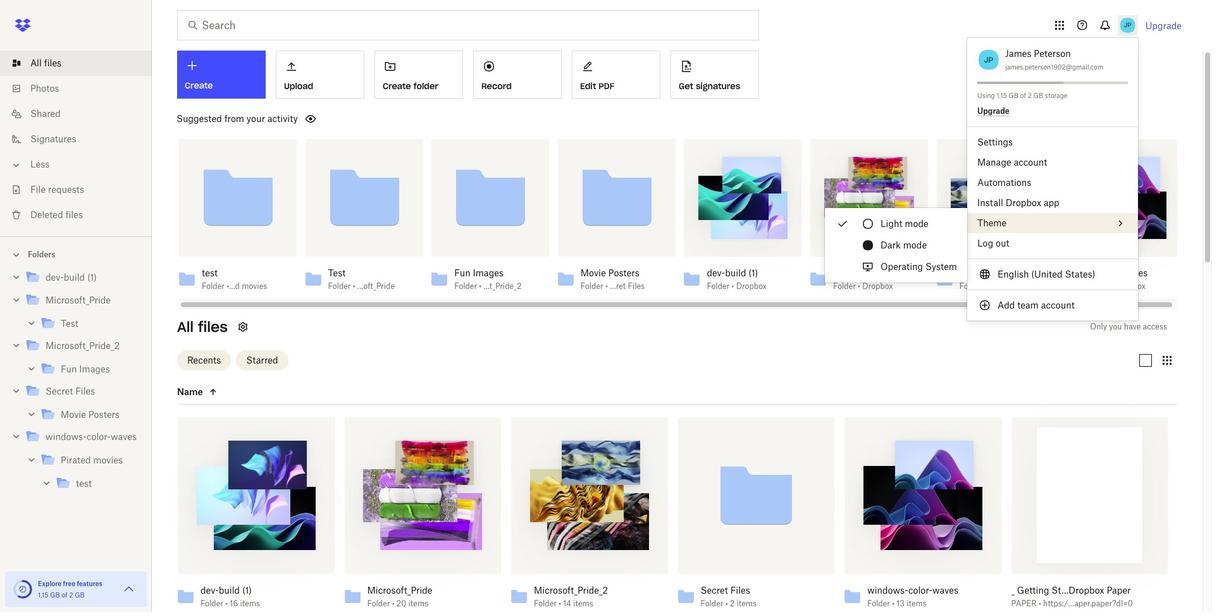 Task type: locate. For each thing, give the bounding box(es) containing it.
2 horizontal spatial build
[[725, 268, 746, 278]]

0 horizontal spatial all files
[[30, 58, 61, 68]]

1 vertical spatial secret
[[701, 585, 728, 596]]

folder • dropbox button for dev-
[[707, 282, 774, 292]]

0 horizontal spatial microsoft_pride_2
[[46, 340, 120, 351]]

mode up dark mode
[[905, 218, 929, 229]]

all up photos
[[30, 58, 42, 68]]

color- for windows-color-waves folder • 13 items
[[909, 585, 933, 596]]

folder inside the microsoft_pride folder • dropbox
[[833, 282, 856, 291]]

files for all files 'link'
[[44, 58, 61, 68]]

0 horizontal spatial movie
[[61, 409, 86, 420]]

0 vertical spatial microsoft_pride_2
[[46, 340, 120, 351]]

test for test folder • …oft_pride
[[328, 268, 346, 278]]

color- inside group
[[87, 432, 111, 442]]

all files inside 'link'
[[30, 58, 61, 68]]

upgrade right account menu icon
[[1146, 20, 1182, 31]]

folder • dropbox button for microsoft_pride
[[833, 282, 900, 292]]

0 vertical spatial windows-
[[46, 432, 87, 442]]

0 vertical spatial dev-build (1) button
[[707, 268, 774, 279]]

test inside test folder •…d movies
[[202, 268, 218, 278]]

fun inside group
[[61, 364, 77, 375]]

files inside secret files link
[[75, 386, 95, 397]]

secret inside group
[[46, 386, 73, 397]]

1 vertical spatial all files
[[177, 318, 228, 336]]

0 vertical spatial posters
[[608, 268, 639, 278]]

1 vertical spatial account
[[1041, 300, 1075, 311]]

0 horizontal spatial all
[[30, 58, 42, 68]]

•
[[353, 282, 355, 291], [479, 282, 482, 291], [605, 282, 608, 291], [732, 282, 734, 291], [858, 282, 861, 291], [984, 282, 987, 291], [1111, 282, 1113, 291], [225, 599, 228, 608], [392, 599, 395, 608], [559, 599, 561, 608], [725, 599, 728, 608], [892, 599, 895, 608], [1039, 599, 1041, 608]]

2 inside secret files folder • 2 items
[[730, 599, 735, 608]]

build inside dev-build (1) folder • dropbox
[[725, 268, 746, 278]]

• inside fun images folder • …t_pride_2
[[479, 282, 482, 291]]

settings link
[[967, 132, 1138, 152]]

fun up secret files
[[61, 364, 77, 375]]

add team account
[[998, 300, 1075, 311]]

activity
[[267, 113, 298, 124]]

microsoft_pride button for microsoft_pride folder • dropbox
[[833, 268, 900, 279]]

0 vertical spatial color-
[[87, 432, 111, 442]]

signatures link
[[10, 127, 152, 152]]

2 for secret
[[730, 599, 735, 608]]

2 items from the left
[[408, 599, 428, 608]]

microsoft_pride_2 inside row
[[534, 585, 608, 596]]

3 folder • dropbox button from the left
[[960, 282, 1027, 292]]

0 horizontal spatial windows-
[[46, 432, 87, 442]]

2 horizontal spatial dev-
[[707, 268, 725, 278]]

waves inside group
[[111, 432, 137, 442]]

1 vertical spatial dev-build (1) button
[[201, 585, 307, 596]]

explore free features 1.15 gb of 2 gb
[[38, 580, 102, 599]]

peterson
[[1034, 48, 1071, 59]]

of left storage
[[1020, 92, 1026, 99]]

• inside dev-build (1) folder • dropbox
[[732, 282, 734, 291]]

gb down explore
[[50, 592, 60, 599]]

1 vertical spatial windows-
[[867, 585, 909, 596]]

files down file requests link
[[65, 209, 83, 220]]

items inside microsoft_pride folder • 20 items
[[408, 599, 428, 608]]

• inside "_ getting st…dropbox paper paper • https:/…aper.paper?dl=0"
[[1039, 599, 1041, 608]]

1 horizontal spatial build
[[219, 585, 240, 596]]

settings
[[978, 137, 1013, 147]]

all files list item
[[0, 51, 152, 76]]

account down settings link at top right
[[1014, 157, 1047, 168]]

log out link
[[967, 233, 1138, 254]]

• inside secret files folder • 2 items
[[725, 599, 728, 608]]

color- inside windows-color-waves folder • 13 items
[[909, 585, 933, 596]]

files inside movie posters folder • …ret files
[[628, 282, 645, 291]]

test for test folder •…d movies
[[202, 268, 218, 278]]

posters up windows-color-waves
[[88, 409, 120, 420]]

app
[[1044, 197, 1060, 208]]

features
[[77, 580, 102, 588]]

theme menu item
[[967, 213, 1138, 233]]

get
[[679, 81, 693, 92]]

1 horizontal spatial 2
[[730, 599, 735, 608]]

dev-build (1) button inside row
[[201, 585, 307, 596]]

windows-color-waves button
[[867, 585, 973, 596]]

manage
[[978, 157, 1011, 168]]

1.15 right using
[[997, 92, 1007, 99]]

windows-color-waves
[[46, 432, 137, 442]]

dropbox image
[[10, 13, 35, 38]]

1 horizontal spatial microsoft_pride button
[[833, 268, 900, 279]]

folder, microsoft_pride row
[[339, 418, 501, 612]]

storage
[[1045, 92, 1068, 99]]

all files link
[[10, 51, 152, 76]]

• inside the microsoft_pride folder • dropbox
[[858, 282, 861, 291]]

microsoft_pride down dev-build (1) link
[[46, 295, 111, 306]]

1 vertical spatial 1.15
[[38, 592, 48, 599]]

microsoft_pride button down dark
[[833, 268, 900, 279]]

posters for movie posters
[[88, 409, 120, 420]]

microsoft_pride_2 up 14
[[534, 585, 608, 596]]

1 horizontal spatial 1.15
[[997, 92, 1007, 99]]

dropbox
[[1006, 197, 1041, 208], [736, 282, 767, 291], [863, 282, 893, 291], [989, 282, 1019, 291], [1115, 282, 1146, 291]]

mode up operating system
[[903, 240, 927, 251]]

• inside test folder • …oft_pride
[[353, 282, 355, 291]]

1 horizontal spatial secret
[[701, 585, 728, 596]]

quota usage element
[[13, 580, 33, 600]]

light mode radio item
[[825, 213, 967, 235]]

group
[[0, 264, 152, 504]]

create
[[383, 81, 411, 92]]

0 vertical spatial 1.15
[[997, 92, 1007, 99]]

1 vertical spatial of
[[62, 592, 67, 599]]

files up photos
[[44, 58, 61, 68]]

microsoft_pride inside row
[[367, 585, 432, 596]]

fun up folder • …t_pride_2 button
[[454, 268, 471, 278]]

dev-build (1) button for dev-build (1) folder • dropbox
[[707, 268, 774, 279]]

photos link
[[10, 76, 152, 101]]

windows-
[[46, 432, 87, 442], [867, 585, 909, 596]]

https:/…aper.paper?dl=0
[[1043, 599, 1133, 608]]

images inside fun images folder • …t_pride_2
[[473, 268, 504, 278]]

mode for dark mode
[[903, 240, 927, 251]]

1 horizontal spatial files
[[628, 282, 645, 291]]

files inside 'link'
[[44, 58, 61, 68]]

account right team
[[1041, 300, 1075, 311]]

0 horizontal spatial microsoft_pride button
[[367, 585, 473, 596]]

test inside group
[[76, 478, 92, 489]]

folder • …t_pride_2 button
[[454, 282, 522, 292]]

images inside fun images link
[[79, 364, 110, 375]]

1 vertical spatial all
[[177, 318, 194, 336]]

1 vertical spatial files
[[75, 386, 95, 397]]

0 vertical spatial of
[[1020, 92, 1026, 99]]

dev- for dev-build (1) folder • dropbox
[[707, 268, 725, 278]]

color- for windows-color-waves
[[87, 432, 111, 442]]

windows- inside windows-color-waves link
[[46, 432, 87, 442]]

0 horizontal spatial microsoft_pride
[[46, 295, 111, 306]]

items down microsoft_pride_2 button
[[573, 599, 593, 608]]

get signatures
[[679, 81, 740, 92]]

(1) inside the dev-build (1) folder • 16 items
[[242, 585, 252, 596]]

dropbox inside "micros…pride_2 folder • dropbox"
[[989, 282, 1019, 291]]

microsoft_pride_2 for microsoft_pride_2 folder • 14 items
[[534, 585, 608, 596]]

microsoft_pride button
[[833, 268, 900, 279], [367, 585, 473, 596]]

1 horizontal spatial (1)
[[242, 585, 252, 596]]

upgrade button
[[978, 106, 1010, 116]]

1 vertical spatial test
[[76, 478, 92, 489]]

name button
[[177, 384, 283, 400]]

choose a language: image
[[978, 267, 993, 282]]

1 horizontal spatial posters
[[608, 268, 639, 278]]

windows-color-waves folder • 13 items
[[867, 585, 959, 608]]

fun
[[454, 268, 471, 278], [61, 364, 77, 375]]

folder inside secret files folder • 2 items
[[701, 599, 723, 608]]

items down windows-color-waves button
[[907, 599, 927, 608]]

microsoft_pride up 20
[[367, 585, 432, 596]]

1 vertical spatial movie
[[61, 409, 86, 420]]

dev- inside dev-build (1) folder • dropbox
[[707, 268, 725, 278]]

folder, windows-color-waves row
[[840, 418, 1001, 612]]

all up the recents
[[177, 318, 194, 336]]

1 vertical spatial microsoft_pride button
[[367, 585, 473, 596]]

folder inside microsoft_pride folder • 20 items
[[367, 599, 390, 608]]

0 vertical spatial files
[[628, 282, 645, 291]]

files up the recents
[[198, 318, 228, 336]]

build inside the dev-build (1) folder • 16 items
[[219, 585, 240, 596]]

secret files button
[[701, 585, 807, 596]]

0 vertical spatial microsoft_pride
[[833, 268, 898, 278]]

secret inside secret files folder • 2 items
[[701, 585, 728, 596]]

windows- up pirated
[[46, 432, 87, 442]]

0 vertical spatial all files
[[30, 58, 61, 68]]

windows-color-waves link
[[25, 429, 142, 446]]

1 horizontal spatial all
[[177, 318, 194, 336]]

0 vertical spatial fun
[[454, 268, 471, 278]]

files inside secret files folder • 2 items
[[731, 585, 750, 596]]

1 horizontal spatial fun
[[454, 268, 471, 278]]

0 vertical spatial all
[[30, 58, 42, 68]]

2 vertical spatial waves
[[933, 585, 959, 596]]

1 vertical spatial color-
[[909, 585, 933, 596]]

1 horizontal spatial dev-
[[201, 585, 219, 596]]

build inside group
[[64, 272, 85, 283]]

build
[[725, 268, 746, 278], [64, 272, 85, 283], [219, 585, 240, 596]]

dev- inside dev-build (1) link
[[46, 272, 64, 283]]

images up folder • …t_pride_2 button
[[473, 268, 504, 278]]

2 horizontal spatial 2
[[1028, 92, 1032, 99]]

system
[[926, 261, 957, 272]]

2 horizontal spatial waves
[[1122, 268, 1148, 278]]

windows- for windows-color-waves
[[46, 432, 87, 442]]

create folder button
[[375, 51, 463, 99]]

account
[[1014, 157, 1047, 168], [1041, 300, 1075, 311]]

4 items from the left
[[737, 599, 757, 608]]

0 vertical spatial movies
[[242, 282, 267, 291]]

windows- for windows-color-waves folder • 13 items
[[867, 585, 909, 596]]

1 vertical spatial movies
[[93, 455, 123, 466]]

test link
[[56, 476, 142, 493]]

movie inside movie posters folder • …ret files
[[581, 268, 606, 278]]

gb left storage
[[1034, 92, 1043, 99]]

0 horizontal spatial posters
[[88, 409, 120, 420]]

starred
[[246, 355, 278, 365]]

secret for secret files folder • 2 items
[[701, 585, 728, 596]]

2 horizontal spatial files
[[731, 585, 750, 596]]

folder inside dev-build (1) folder • dropbox
[[707, 282, 730, 291]]

0 vertical spatial images
[[473, 268, 504, 278]]

posters inside movie posters link
[[88, 409, 120, 420]]

dev- inside the dev-build (1) folder • 16 items
[[201, 585, 219, 596]]

all files up the recents
[[177, 318, 228, 336]]

0 vertical spatial test
[[202, 268, 218, 278]]

2 for using
[[1028, 92, 1032, 99]]

list
[[0, 43, 152, 237]]

(united
[[1032, 269, 1063, 280]]

1.15 inside explore free features 1.15 gb of 2 gb
[[38, 592, 48, 599]]

items right 20
[[408, 599, 428, 608]]

microsoft_pride_2 folder • 14 items
[[534, 585, 608, 608]]

0 horizontal spatial 2
[[69, 592, 73, 599]]

manage account link
[[967, 152, 1138, 173]]

test folder • …oft_pride
[[328, 268, 395, 291]]

microsoft_pride down dark
[[833, 268, 898, 278]]

1 horizontal spatial movie
[[581, 268, 606, 278]]

items down secret files button
[[737, 599, 757, 608]]

1 vertical spatial files
[[65, 209, 83, 220]]

folder
[[202, 282, 225, 291], [328, 282, 351, 291], [454, 282, 477, 291], [581, 282, 603, 291], [707, 282, 730, 291], [833, 282, 856, 291], [960, 282, 982, 291], [1086, 282, 1109, 291], [201, 599, 223, 608], [367, 599, 390, 608], [534, 599, 557, 608], [701, 599, 723, 608], [867, 599, 890, 608]]

images for fun images folder • …t_pride_2
[[473, 268, 504, 278]]

0 vertical spatial mode
[[905, 218, 929, 229]]

of down free
[[62, 592, 67, 599]]

1 vertical spatial posters
[[88, 409, 120, 420]]

movies up test link
[[93, 455, 123, 466]]

1 vertical spatial mode
[[903, 240, 927, 251]]

2 vertical spatial files
[[731, 585, 750, 596]]

movie
[[581, 268, 606, 278], [61, 409, 86, 420]]

0 horizontal spatial files
[[75, 386, 95, 397]]

microsoft_pride inside group
[[46, 295, 111, 306]]

movie inside group
[[61, 409, 86, 420]]

windows- inside windows-color-waves folder • 13 items
[[867, 585, 909, 596]]

microsoft_pride_2 down test link
[[46, 340, 120, 351]]

upgrade
[[1146, 20, 1182, 31], [978, 106, 1010, 115]]

access
[[1143, 322, 1167, 332]]

0 vertical spatial microsoft_pride button
[[833, 268, 900, 279]]

2 inside explore free features 1.15 gb of 2 gb
[[69, 592, 73, 599]]

1 horizontal spatial dev-build (1) button
[[707, 268, 774, 279]]

posters inside movie posters folder • …ret files
[[608, 268, 639, 278]]

test up folder • …oft_pride button on the left
[[328, 268, 346, 278]]

1 horizontal spatial images
[[473, 268, 504, 278]]

0 horizontal spatial dev-build (1) button
[[201, 585, 307, 596]]

movie up folder • …ret files button
[[581, 268, 606, 278]]

out
[[996, 238, 1010, 249]]

test down pirated movies link
[[76, 478, 92, 489]]

microsoft_pride_2 link
[[25, 338, 142, 355]]

…t_pride_2
[[484, 282, 522, 291]]

0 horizontal spatial images
[[79, 364, 110, 375]]

4 folder • dropbox button from the left
[[1086, 282, 1153, 292]]

secret files
[[46, 386, 95, 397]]

2 vertical spatial microsoft_pride
[[367, 585, 432, 596]]

2 down secret files button
[[730, 599, 735, 608]]

1 vertical spatial images
[[79, 364, 110, 375]]

items inside secret files folder • 2 items
[[737, 599, 757, 608]]

0 horizontal spatial files
[[44, 58, 61, 68]]

microsoft_pride button for microsoft_pride folder • 20 items
[[367, 585, 473, 596]]

microsoft_pride folder • 20 items
[[367, 585, 432, 608]]

0 horizontal spatial fun
[[61, 364, 77, 375]]

movies right the •…d
[[242, 282, 267, 291]]

0 horizontal spatial waves
[[111, 432, 137, 442]]

test inside group
[[61, 318, 78, 329]]

shared
[[30, 108, 61, 119]]

mode
[[905, 218, 929, 229], [903, 240, 927, 251]]

1 horizontal spatial windows-
[[867, 585, 909, 596]]

waves inside the windo…-waves folder • dropbox
[[1122, 268, 1148, 278]]

2 folder • dropbox button from the left
[[833, 282, 900, 292]]

1 vertical spatial microsoft_pride
[[46, 295, 111, 306]]

_
[[1011, 585, 1015, 596]]

1 folder • dropbox button from the left
[[707, 282, 774, 292]]

2 down free
[[69, 592, 73, 599]]

1 horizontal spatial microsoft_pride
[[367, 585, 432, 596]]

2 vertical spatial files
[[198, 318, 228, 336]]

3 items from the left
[[573, 599, 593, 608]]

0 horizontal spatial test
[[61, 318, 78, 329]]

all files
[[30, 58, 61, 68], [177, 318, 228, 336]]

movies
[[242, 282, 267, 291], [93, 455, 123, 466]]

create folder
[[383, 81, 438, 92]]

microsoft_pride button up 20
[[367, 585, 473, 596]]

test inside test folder • …oft_pride
[[328, 268, 346, 278]]

test down microsoft_pride link
[[61, 318, 78, 329]]

movie down secret files
[[61, 409, 86, 420]]

theme
[[978, 218, 1007, 228]]

2 horizontal spatial microsoft_pride
[[833, 268, 898, 278]]

movie for movie posters
[[61, 409, 86, 420]]

folder inside windows-color-waves folder • 13 items
[[867, 599, 890, 608]]

upgrade down using
[[978, 106, 1010, 115]]

folder, microsoft_pride_2 row
[[506, 418, 668, 612]]

dev-build (1) folder • dropbox
[[707, 268, 767, 291]]

dropbox inside the windo…-waves folder • dropbox
[[1115, 282, 1146, 291]]

from
[[224, 113, 244, 124]]

fun images
[[61, 364, 110, 375]]

posters up …ret
[[608, 268, 639, 278]]

1 vertical spatial test
[[61, 318, 78, 329]]

waves inside windows-color-waves folder • 13 items
[[933, 585, 959, 596]]

1 horizontal spatial color-
[[909, 585, 933, 596]]

signatures
[[696, 81, 740, 92]]

recents button
[[177, 350, 231, 370]]

(1) inside group
[[87, 272, 97, 283]]

movie for movie posters folder • …ret files
[[581, 268, 606, 278]]

0 vertical spatial test
[[328, 268, 346, 278]]

windo…-
[[1086, 268, 1122, 278]]

mode inside radio item
[[905, 218, 929, 229]]

of inside explore free features 1.15 gb of 2 gb
[[62, 592, 67, 599]]

test up folder •…d movies button
[[202, 268, 218, 278]]

requests
[[48, 184, 84, 195]]

2 left storage
[[1028, 92, 1032, 99]]

20
[[397, 599, 406, 608]]

less image
[[10, 159, 23, 171]]

1 items from the left
[[240, 599, 260, 608]]

1 horizontal spatial microsoft_pride_2
[[534, 585, 608, 596]]

posters
[[608, 268, 639, 278], [88, 409, 120, 420]]

windo…-waves button
[[1086, 268, 1153, 279]]

micros…pride_2 button
[[960, 268, 1027, 279]]

add team account link
[[967, 295, 1138, 316]]

microsoft_pride for microsoft_pride folder • 20 items
[[367, 585, 432, 596]]

2
[[1028, 92, 1032, 99], [69, 592, 73, 599], [730, 599, 735, 608]]

explore
[[38, 580, 61, 588]]

2 horizontal spatial (1)
[[749, 268, 758, 278]]

fun inside fun images folder • …t_pride_2
[[454, 268, 471, 278]]

(1) for dev-build (1) folder • 16 items
[[242, 585, 252, 596]]

files
[[628, 282, 645, 291], [75, 386, 95, 397], [731, 585, 750, 596]]

items
[[240, 599, 260, 608], [408, 599, 428, 608], [573, 599, 593, 608], [737, 599, 757, 608], [907, 599, 927, 608]]

images down microsoft_pride_2 link
[[79, 364, 110, 375]]

5 items from the left
[[907, 599, 927, 608]]

all inside 'link'
[[30, 58, 42, 68]]

1.15 down explore
[[38, 592, 48, 599]]

1 horizontal spatial test
[[202, 268, 218, 278]]

0 horizontal spatial build
[[64, 272, 85, 283]]

windows- up 13
[[867, 585, 909, 596]]

microsoft_pride button inside row
[[367, 585, 473, 596]]

all files up photos
[[30, 58, 61, 68]]

files
[[44, 58, 61, 68], [65, 209, 83, 220], [198, 318, 228, 336]]

1 horizontal spatial waves
[[933, 585, 959, 596]]

progress bar
[[978, 82, 1063, 84]]

(1) inside dev-build (1) folder • dropbox
[[749, 268, 758, 278]]

1 horizontal spatial upgrade
[[1146, 20, 1182, 31]]

0 horizontal spatial upgrade
[[978, 106, 1010, 115]]

build for dev-build (1) folder • 16 items
[[219, 585, 240, 596]]

1 horizontal spatial movies
[[242, 282, 267, 291]]

0 vertical spatial files
[[44, 58, 61, 68]]

1 vertical spatial microsoft_pride_2
[[534, 585, 608, 596]]

folder inside test folder • …oft_pride
[[328, 282, 351, 291]]

0 horizontal spatial secret
[[46, 386, 73, 397]]

0 horizontal spatial dev-
[[46, 272, 64, 283]]

folders button
[[0, 245, 152, 264]]

0 vertical spatial movie
[[581, 268, 606, 278]]

items right 16
[[240, 599, 260, 608]]



Task type: describe. For each thing, give the bounding box(es) containing it.
suggested from your activity
[[177, 113, 298, 124]]

• inside movie posters folder • …ret files
[[605, 282, 608, 291]]

13
[[897, 599, 905, 608]]

images for fun images
[[79, 364, 110, 375]]

gb down features on the bottom of the page
[[75, 592, 85, 599]]

team
[[1017, 300, 1039, 311]]

items inside windows-color-waves folder • 13 items
[[907, 599, 927, 608]]

list containing all files
[[0, 43, 152, 237]]

fun images link
[[40, 361, 142, 378]]

automations
[[978, 177, 1032, 188]]

light mode
[[881, 218, 929, 229]]

shared link
[[10, 101, 152, 127]]

test for test
[[61, 318, 78, 329]]

name
[[177, 386, 203, 397]]

pirated movies
[[61, 455, 123, 466]]

folder • …ret files button
[[581, 282, 648, 292]]

14
[[563, 599, 571, 608]]

james
[[1005, 48, 1032, 59]]

folder • dropbox button for micros…pride_2
[[960, 282, 1027, 292]]

(1) for dev-build (1) folder • dropbox
[[749, 268, 758, 278]]

test button
[[328, 268, 395, 279]]

movie posters folder • …ret files
[[581, 268, 645, 291]]

• inside microsoft_pride folder • 20 items
[[392, 599, 395, 608]]

dark
[[881, 240, 901, 251]]

folder • …oft_pride button
[[328, 282, 395, 292]]

movie posters link
[[40, 407, 142, 424]]

folder inside movie posters folder • …ret files
[[581, 282, 603, 291]]

secret for secret files
[[46, 386, 73, 397]]

0 vertical spatial upgrade
[[1146, 20, 1182, 31]]

states)
[[1065, 269, 1095, 280]]

james peterson james.peterson1902@gmail.com
[[1005, 48, 1104, 71]]

starred button
[[236, 350, 288, 370]]

paper
[[1107, 585, 1131, 596]]

2 horizontal spatial files
[[198, 318, 228, 336]]

folder, secret files row
[[673, 418, 835, 612]]

fun for fun images folder • …t_pride_2
[[454, 268, 471, 278]]

microsoft_pride_2 for microsoft_pride_2
[[46, 340, 120, 351]]

add
[[998, 300, 1015, 311]]

getting
[[1017, 585, 1049, 596]]

_ getting st…dropbox paper button
[[1011, 585, 1135, 596]]

dropbox inside dev-build (1) folder • dropbox
[[736, 282, 767, 291]]

mode for light mode
[[905, 218, 929, 229]]

folder inside fun images folder • …t_pride_2
[[454, 282, 477, 291]]

free
[[63, 580, 75, 588]]

1 horizontal spatial all files
[[177, 318, 228, 336]]

manage account
[[978, 157, 1047, 168]]

st…dropbox
[[1052, 585, 1104, 596]]

build for dev-build (1)
[[64, 272, 85, 283]]

files for the deleted files link
[[65, 209, 83, 220]]

folder • dropbox button for windo…-
[[1086, 282, 1153, 292]]

get signatures button
[[671, 51, 759, 99]]

paper
[[1011, 599, 1037, 608]]

automations link
[[967, 173, 1138, 193]]

dropbox inside the microsoft_pride folder • dropbox
[[863, 282, 893, 291]]

you
[[1109, 322, 1122, 332]]

(1) for dev-build (1)
[[87, 272, 97, 283]]

operating
[[881, 261, 923, 272]]

folder inside the windo…-waves folder • dropbox
[[1086, 282, 1109, 291]]

movies inside test folder •…d movies
[[242, 282, 267, 291]]

edit
[[580, 81, 596, 92]]

micros…pride_2 folder • dropbox
[[960, 268, 1026, 291]]

test button
[[202, 268, 269, 279]]

recents
[[187, 355, 221, 365]]

folder inside the dev-build (1) folder • 16 items
[[201, 599, 223, 608]]

items inside microsoft_pride_2 folder • 14 items
[[573, 599, 593, 608]]

log
[[978, 238, 993, 249]]

microsoft_pride for microsoft_pride
[[46, 295, 111, 306]]

deleted files link
[[10, 202, 152, 228]]

light
[[881, 218, 903, 229]]

pirated movies link
[[40, 452, 142, 469]]

file, _ getting started with dropbox paper.paper row
[[1006, 418, 1168, 612]]

english (united states) menu item
[[967, 264, 1138, 285]]

folder, dev-build (1) row
[[173, 418, 334, 612]]

waves for windows-color-waves
[[111, 432, 137, 442]]

microsoft_pride for microsoft_pride folder • dropbox
[[833, 268, 898, 278]]

file requests link
[[10, 177, 152, 202]]

fun for fun images
[[61, 364, 77, 375]]

install dropbox app
[[978, 197, 1060, 208]]

jp
[[984, 55, 994, 65]]

1 vertical spatial upgrade
[[978, 106, 1010, 115]]

• inside microsoft_pride_2 folder • 14 items
[[559, 599, 561, 608]]

deleted files
[[30, 209, 83, 220]]

jp button
[[978, 47, 1000, 73]]

• inside the windo…-waves folder • dropbox
[[1111, 282, 1113, 291]]

dev-build (1) folder • 16 items
[[201, 585, 260, 608]]

dev- for dev-build (1) folder • 16 items
[[201, 585, 219, 596]]

folder inside microsoft_pride_2 folder • 14 items
[[534, 599, 557, 608]]

account menu image
[[1118, 15, 1138, 35]]

have
[[1124, 322, 1141, 332]]

folder •…d movies button
[[202, 282, 269, 292]]

dev-build (1) button for dev-build (1) folder • 16 items
[[201, 585, 307, 596]]

…oft_pride
[[357, 282, 395, 291]]

files for secret files folder • 2 items
[[731, 585, 750, 596]]

posters for movie posters folder • …ret files
[[608, 268, 639, 278]]

group containing dev-build (1)
[[0, 264, 152, 504]]

microsoft_pride_2 button
[[534, 585, 640, 596]]

0 horizontal spatial movies
[[93, 455, 123, 466]]

folder inside "micros…pride_2 folder • dropbox"
[[960, 282, 982, 291]]

test for test
[[76, 478, 92, 489]]

• inside "micros…pride_2 folder • dropbox"
[[984, 282, 987, 291]]

folder inside test folder •…d movies
[[202, 282, 225, 291]]

micros…pride_2
[[960, 268, 1026, 278]]

secret files link
[[25, 383, 142, 401]]

upgrade link
[[1146, 20, 1182, 31]]

items inside the dev-build (1) folder • 16 items
[[240, 599, 260, 608]]

•…d
[[227, 282, 240, 291]]

your
[[247, 113, 265, 124]]

english (united states)
[[998, 269, 1095, 280]]

record
[[481, 81, 512, 92]]

log out
[[978, 238, 1010, 249]]

signatures
[[30, 134, 76, 144]]

suggested
[[177, 113, 222, 124]]

dev-build (1) link
[[25, 270, 142, 287]]

16
[[230, 599, 238, 608]]

english
[[998, 269, 1029, 280]]

files for secret files
[[75, 386, 95, 397]]

1 horizontal spatial of
[[1020, 92, 1026, 99]]

movie posters button
[[581, 268, 648, 279]]

using 1.15 gb of 2 gb storage
[[978, 92, 1068, 99]]

dev-build (1)
[[46, 272, 97, 283]]

photos
[[30, 83, 59, 94]]

dev- for dev-build (1)
[[46, 272, 64, 283]]

build for dev-build (1) folder • dropbox
[[725, 268, 746, 278]]

using
[[978, 92, 995, 99]]

gb up upgrade button
[[1009, 92, 1019, 99]]

• inside the dev-build (1) folder • 16 items
[[225, 599, 228, 608]]

microsoft_pride folder • dropbox
[[833, 268, 898, 291]]

fun images button
[[454, 268, 521, 279]]

secret files folder • 2 items
[[701, 585, 757, 608]]

• inside windows-color-waves folder • 13 items
[[892, 599, 895, 608]]

waves for windows-color-waves folder • 13 items
[[933, 585, 959, 596]]

0 vertical spatial account
[[1014, 157, 1047, 168]]



Task type: vqa. For each thing, say whether or not it's contained in the screenshot.
⌘ + Opt + p
no



